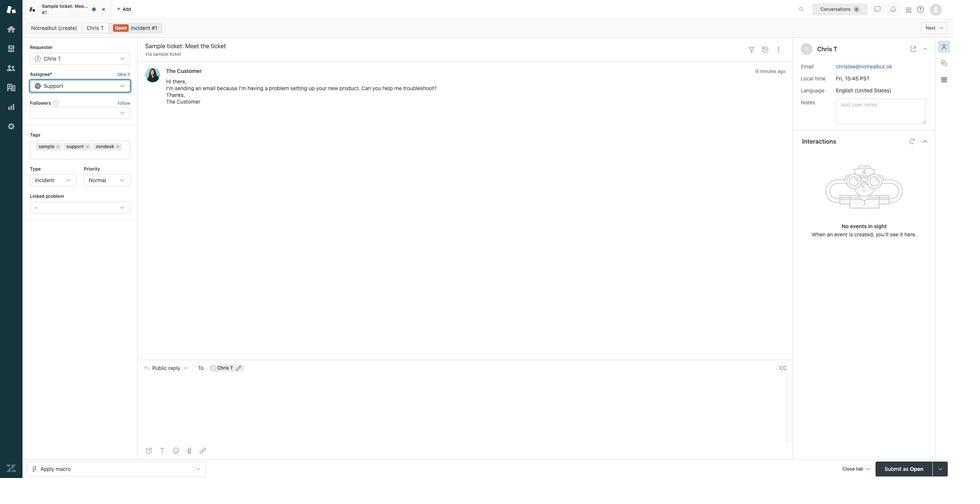 Task type: vqa. For each thing, say whether or not it's contained in the screenshot.
The to the bottom
yes



Task type: describe. For each thing, give the bounding box(es) containing it.
having
[[248, 85, 264, 92]]

-
[[35, 205, 37, 211]]

zendesk support image
[[6, 5, 16, 15]]

remove image for sample
[[56, 144, 60, 149]]

in
[[869, 223, 873, 229]]

public reply button
[[138, 361, 193, 376]]

new
[[328, 85, 338, 92]]

sample ticket: meet the ticket #1
[[42, 3, 108, 15]]

customer inside the hi there, i'm sending an email because i'm having a problem setting up your new product. can you help me troubleshoot? thanks, the customer
[[177, 99, 200, 105]]

insert emojis image
[[173, 448, 179, 454]]

ticket actions image
[[776, 47, 782, 53]]

troubleshoot?
[[403, 85, 437, 92]]

setting
[[291, 85, 307, 92]]

interactions
[[803, 138, 837, 145]]

can
[[362, 85, 371, 92]]

christee@notrealbut.ok
[[836, 63, 893, 69]]

incident for incident #1
[[131, 25, 150, 31]]

sample
[[42, 3, 58, 9]]

assignee*
[[30, 72, 52, 77]]

events image
[[763, 47, 769, 53]]

the customer
[[166, 68, 202, 74]]

see
[[890, 231, 899, 238]]

thanks,
[[166, 92, 185, 98]]

notrealbut (create) button
[[26, 23, 82, 33]]

you
[[373, 85, 381, 92]]

followers element
[[30, 107, 130, 119]]

tabs tab list
[[22, 0, 792, 19]]

the customer link
[[166, 68, 202, 74]]

views image
[[6, 44, 16, 54]]

(create)
[[58, 25, 77, 31]]

ago
[[778, 69, 786, 74]]

open inside the 'secondary' element
[[115, 25, 127, 31]]

Public reply composer text field
[[142, 376, 784, 392]]

because
[[217, 85, 238, 92]]

the inside the hi there, i'm sending an email because i'm having a problem setting up your new product. can you help me troubleshoot? thanks, the customer
[[166, 99, 175, 105]]

help
[[383, 85, 393, 92]]

reporting image
[[6, 102, 16, 112]]

fri, 15:45 pst
[[836, 75, 870, 81]]

linked problem
[[30, 194, 64, 199]]

meet
[[75, 3, 86, 9]]

2 i'm from the left
[[239, 85, 246, 92]]

cc button
[[780, 365, 787, 372]]

it inside no events in sight when an event is created, you'll see it here.
[[900, 231, 904, 238]]

9 minutes ago
[[756, 69, 786, 74]]

(united
[[855, 87, 873, 93]]

up
[[309, 85, 315, 92]]

the
[[87, 3, 94, 9]]

t left edit user icon
[[230, 365, 233, 371]]

created,
[[855, 231, 875, 238]]

priority
[[84, 166, 100, 172]]

your
[[316, 85, 327, 92]]

you'll
[[876, 231, 889, 238]]

t inside chris t link
[[101, 25, 104, 31]]

english (united states)
[[836, 87, 892, 93]]

apps image
[[942, 77, 948, 83]]

tab
[[857, 466, 864, 472]]

main element
[[0, 0, 22, 479]]

add
[[123, 6, 131, 12]]

chris t inside the 'secondary' element
[[87, 25, 104, 31]]

1 i'm from the left
[[166, 85, 174, 92]]

english
[[836, 87, 854, 93]]

displays possible ticket submission types image
[[938, 466, 944, 472]]

user image
[[806, 47, 809, 51]]

take it
[[117, 72, 130, 77]]

no events in sight when an event is created, you'll see it here.
[[812, 223, 917, 238]]

remove image for support
[[85, 144, 90, 149]]

support
[[44, 83, 63, 89]]

9 minutes ago text field
[[756, 69, 786, 74]]

get help image
[[918, 6, 924, 13]]

apply
[[40, 466, 54, 472]]

conversations
[[821, 6, 851, 12]]

notrealbut (create)
[[31, 25, 77, 31]]

add link (cmd k) image
[[200, 448, 206, 454]]

fri,
[[836, 75, 844, 81]]

15:45
[[845, 75, 859, 81]]

incident button
[[30, 174, 76, 186]]

hide composer image
[[463, 357, 469, 363]]

next button
[[922, 22, 948, 34]]

button displays agent's chat status as invisible. image
[[875, 6, 881, 12]]

macro
[[56, 466, 71, 472]]

reply
[[168, 365, 180, 371]]

via sample ticket
[[145, 51, 181, 57]]

events
[[851, 223, 867, 229]]

email
[[801, 63, 814, 69]]

requester
[[30, 45, 53, 50]]

incident #1
[[131, 25, 157, 31]]

linked
[[30, 194, 45, 199]]

customer context image
[[942, 44, 948, 50]]

zendesk image
[[6, 464, 16, 474]]

organizations image
[[6, 83, 16, 92]]

follow
[[118, 100, 130, 106]]

notifications image
[[891, 6, 897, 12]]

chris t inside requester element
[[44, 56, 61, 62]]

submit
[[885, 466, 902, 472]]

sending
[[175, 85, 194, 92]]

close tab
[[843, 466, 864, 472]]

a
[[265, 85, 268, 92]]

minutes
[[760, 69, 777, 74]]



Task type: locate. For each thing, give the bounding box(es) containing it.
t right user image
[[834, 46, 838, 52]]

problem
[[269, 85, 289, 92], [46, 194, 64, 199]]

linked problem element
[[30, 202, 130, 214]]

t inside requester element
[[58, 56, 61, 62]]

chris
[[87, 25, 99, 31], [818, 46, 833, 52], [44, 56, 56, 62], [217, 365, 229, 371]]

Subject field
[[144, 42, 744, 51]]

no
[[842, 223, 849, 229]]

t down close image
[[101, 25, 104, 31]]

t up "support"
[[58, 56, 61, 62]]

1 vertical spatial it
[[900, 231, 904, 238]]

hi there, i'm sending an email because i'm having a problem setting up your new product. can you help me troubleshoot? thanks, the customer
[[166, 78, 437, 105]]

chris t
[[87, 25, 104, 31], [818, 46, 838, 52], [44, 56, 61, 62], [217, 365, 233, 371]]

an left event
[[828, 231, 833, 238]]

add button
[[112, 0, 136, 18]]

1 vertical spatial customer
[[177, 99, 200, 105]]

chris t right christee@notrealbut.ok image
[[217, 365, 233, 371]]

remove image
[[116, 144, 120, 149]]

customer up there,
[[177, 68, 202, 74]]

9
[[756, 69, 759, 74]]

avatar image
[[145, 68, 160, 83]]

to
[[198, 365, 204, 371]]

0 horizontal spatial an
[[196, 85, 201, 92]]

tab
[[22, 0, 112, 19]]

cc
[[780, 365, 787, 371]]

1 vertical spatial ticket
[[170, 51, 181, 57]]

take it button
[[117, 71, 130, 79]]

0 vertical spatial it
[[128, 72, 130, 77]]

0 vertical spatial ticket
[[95, 3, 108, 9]]

chris t link
[[82, 23, 109, 33]]

sample down tags
[[39, 144, 54, 149]]

remove image right support
[[85, 144, 90, 149]]

0 horizontal spatial ticket
[[95, 3, 108, 9]]

problem down incident popup button
[[46, 194, 64, 199]]

1 horizontal spatial i'm
[[239, 85, 246, 92]]

ticket inside 'sample ticket: meet the ticket #1'
[[95, 3, 108, 9]]

0 horizontal spatial sample
[[39, 144, 54, 149]]

an left the email
[[196, 85, 201, 92]]

it right see
[[900, 231, 904, 238]]

0 vertical spatial an
[[196, 85, 201, 92]]

0 vertical spatial problem
[[269, 85, 289, 92]]

is
[[850, 231, 854, 238]]

1 horizontal spatial sample
[[153, 51, 168, 57]]

local time
[[801, 75, 826, 81]]

Add user notes text field
[[836, 99, 927, 124]]

#1 inside the 'secondary' element
[[152, 25, 157, 31]]

#1 inside 'sample ticket: meet the ticket #1'
[[42, 10, 47, 15]]

info on adding followers image
[[53, 100, 59, 106]]

1 horizontal spatial incident
[[131, 25, 150, 31]]

conversations button
[[813, 3, 868, 15]]

1 horizontal spatial an
[[828, 231, 833, 238]]

states)
[[875, 87, 892, 93]]

tags
[[30, 132, 40, 138]]

normal
[[89, 177, 106, 183]]

edit user image
[[236, 366, 241, 371]]

chris down the
[[87, 25, 99, 31]]

incident inside popup button
[[35, 177, 54, 183]]

1 vertical spatial sample
[[39, 144, 54, 149]]

incident down add
[[131, 25, 150, 31]]

close image
[[923, 46, 929, 52]]

chris t right user image
[[818, 46, 838, 52]]

1 the from the top
[[166, 68, 176, 74]]

chris t down close image
[[87, 25, 104, 31]]

user image
[[805, 47, 809, 51]]

chris inside requester element
[[44, 56, 56, 62]]

normal button
[[84, 174, 130, 186]]

sight
[[875, 223, 887, 229]]

sample right via
[[153, 51, 168, 57]]

1 horizontal spatial open
[[911, 466, 924, 472]]

via
[[145, 51, 152, 57]]

admin image
[[6, 122, 16, 131]]

customer down sending
[[177, 99, 200, 105]]

email
[[203, 85, 216, 92]]

0 vertical spatial sample
[[153, 51, 168, 57]]

ticket
[[95, 3, 108, 9], [170, 51, 181, 57]]

0 horizontal spatial it
[[128, 72, 130, 77]]

remove image
[[56, 144, 60, 149], [85, 144, 90, 149]]

incident inside the 'secondary' element
[[131, 25, 150, 31]]

i'm down hi
[[166, 85, 174, 92]]

1 horizontal spatial ticket
[[170, 51, 181, 57]]

filter image
[[749, 47, 755, 53]]

chris t down requester
[[44, 56, 61, 62]]

1 vertical spatial the
[[166, 99, 175, 105]]

ticket right the
[[95, 3, 108, 9]]

incident down type
[[35, 177, 54, 183]]

draft mode image
[[146, 448, 152, 454]]

it inside button
[[128, 72, 130, 77]]

public reply
[[152, 365, 180, 371]]

2 remove image from the left
[[85, 144, 90, 149]]

1 horizontal spatial problem
[[269, 85, 289, 92]]

0 vertical spatial open
[[115, 25, 127, 31]]

1 vertical spatial #1
[[152, 25, 157, 31]]

0 vertical spatial the
[[166, 68, 176, 74]]

customer
[[177, 68, 202, 74], [177, 99, 200, 105]]

secondary element
[[22, 21, 954, 36]]

1 remove image from the left
[[56, 144, 60, 149]]

submit as open
[[885, 466, 924, 472]]

get started image
[[6, 24, 16, 34]]

remove image left support
[[56, 144, 60, 149]]

#1 up via
[[152, 25, 157, 31]]

time
[[815, 75, 826, 81]]

requester element
[[30, 53, 130, 65]]

zendesk
[[96, 144, 114, 149]]

1 vertical spatial open
[[911, 466, 924, 472]]

#1
[[42, 10, 47, 15], [152, 25, 157, 31]]

0 horizontal spatial incident
[[35, 177, 54, 183]]

ticket:
[[60, 3, 73, 9]]

0 vertical spatial customer
[[177, 68, 202, 74]]

support
[[66, 144, 84, 149]]

pst
[[860, 75, 870, 81]]

close
[[843, 466, 855, 472]]

event
[[835, 231, 848, 238]]

1 horizontal spatial it
[[900, 231, 904, 238]]

an inside the hi there, i'm sending an email because i'm having a problem setting up your new product. can you help me troubleshoot? thanks, the customer
[[196, 85, 201, 92]]

hi
[[166, 78, 171, 85]]

1 horizontal spatial #1
[[152, 25, 157, 31]]

take
[[117, 72, 126, 77]]

me
[[395, 85, 402, 92]]

incident for incident
[[35, 177, 54, 183]]

i'm left having
[[239, 85, 246, 92]]

ticket up the customer
[[170, 51, 181, 57]]

0 horizontal spatial #1
[[42, 10, 47, 15]]

next
[[926, 25, 936, 31]]

notrealbut
[[31, 25, 57, 31]]

open
[[115, 25, 127, 31], [911, 466, 924, 472]]

christee@notrealbut.ok image
[[210, 365, 216, 371]]

here.
[[905, 231, 917, 238]]

the up hi
[[166, 68, 176, 74]]

product.
[[340, 85, 360, 92]]

chris right christee@notrealbut.ok image
[[217, 365, 229, 371]]

followers
[[30, 100, 51, 106]]

2 the from the top
[[166, 99, 175, 105]]

language
[[801, 87, 825, 93]]

1 vertical spatial problem
[[46, 194, 64, 199]]

customers image
[[6, 63, 16, 73]]

assignee* element
[[30, 80, 130, 92]]

as
[[904, 466, 909, 472]]

it right "take"
[[128, 72, 130, 77]]

1 vertical spatial an
[[828, 231, 833, 238]]

the
[[166, 68, 176, 74], [166, 99, 175, 105]]

public
[[152, 365, 167, 371]]

0 horizontal spatial remove image
[[56, 144, 60, 149]]

problem right a
[[269, 85, 289, 92]]

close image
[[100, 6, 107, 13]]

0 vertical spatial incident
[[131, 25, 150, 31]]

chris right user image
[[818, 46, 833, 52]]

the down thanks,
[[166, 99, 175, 105]]

chris inside the 'secondary' element
[[87, 25, 99, 31]]

t
[[101, 25, 104, 31], [834, 46, 838, 52], [58, 56, 61, 62], [230, 365, 233, 371]]

close tab button
[[840, 462, 873, 478]]

type
[[30, 166, 41, 172]]

1 vertical spatial incident
[[35, 177, 54, 183]]

apply macro
[[40, 466, 71, 472]]

format text image
[[159, 448, 165, 454]]

an inside no events in sight when an event is created, you'll see it here.
[[828, 231, 833, 238]]

problem inside the hi there, i'm sending an email because i'm having a problem setting up your new product. can you help me troubleshoot? thanks, the customer
[[269, 85, 289, 92]]

there,
[[173, 78, 187, 85]]

open right as
[[911, 466, 924, 472]]

add attachment image
[[186, 448, 192, 454]]

1 horizontal spatial remove image
[[85, 144, 90, 149]]

sample
[[153, 51, 168, 57], [39, 144, 54, 149]]

chris down requester
[[44, 56, 56, 62]]

0 horizontal spatial problem
[[46, 194, 64, 199]]

view more details image
[[911, 46, 917, 52]]

open down add "dropdown button"
[[115, 25, 127, 31]]

#1 down sample
[[42, 10, 47, 15]]

0 vertical spatial #1
[[42, 10, 47, 15]]

0 horizontal spatial open
[[115, 25, 127, 31]]

when
[[812, 231, 826, 238]]

0 horizontal spatial i'm
[[166, 85, 174, 92]]

zendesk products image
[[906, 7, 912, 13]]

tab containing sample ticket: meet the ticket
[[22, 0, 112, 19]]

local
[[801, 75, 814, 81]]

follow button
[[118, 100, 130, 107]]



